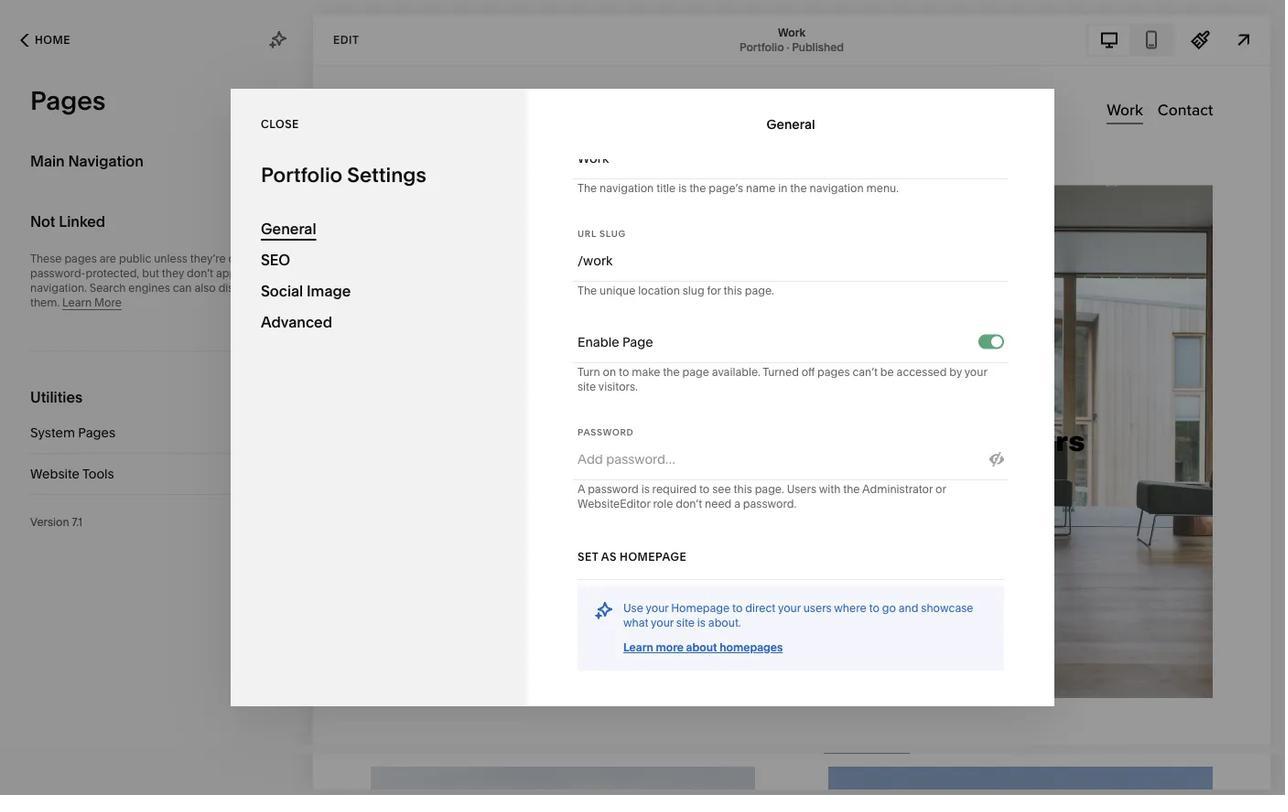 Task type: describe. For each thing, give the bounding box(es) containing it.
url slug
[[578, 228, 626, 239]]

in inside these pages are public unless they're disabled or password-protected, but they don't appear in the navigation. search engines can also discover them.
[[255, 267, 265, 280]]

website
[[30, 466, 80, 482]]

a password is required to see this page. users with the administrator or websiteeditor role don't need a password.
[[578, 483, 946, 511]]

but
[[142, 267, 159, 280]]

the for the unique location slug for this page.
[[578, 284, 597, 297]]

by
[[949, 366, 962, 379]]

appears
[[725, 79, 768, 92]]

off
[[802, 366, 815, 379]]

password
[[588, 483, 639, 496]]

public
[[119, 252, 151, 265]]

they
[[162, 267, 184, 280]]

version
[[30, 516, 69, 529]]

0 horizontal spatial name
[[600, 79, 629, 92]]

users
[[787, 483, 816, 496]]

to inside a password is required to see this page. users with the administrator or websiteeditor role don't need a password.
[[699, 483, 710, 496]]

0 vertical spatial page.
[[745, 284, 774, 297]]

with
[[819, 483, 841, 496]]

set
[[578, 551, 598, 564]]

the unique location slug for this page.
[[578, 284, 774, 297]]

they're
[[190, 252, 226, 265]]

navigations.
[[782, 79, 845, 92]]

don't inside these pages are public unless they're disabled or password-protected, but they don't appear in the navigation. search engines can also discover them.
[[187, 267, 213, 280]]

14
[[488, 762, 501, 778]]

need
[[705, 497, 732, 511]]

2 navigation from the left
[[810, 182, 864, 195]]

pages inside these pages are public unless they're disabled or password-protected, but they don't appear in the navigation. search engines can also discover them.
[[64, 252, 97, 265]]

don't inside a password is required to see this page. users with the administrator or websiteeditor role don't need a password.
[[676, 497, 702, 511]]

tools
[[82, 466, 114, 482]]

the right get
[[662, 762, 681, 778]]

0 horizontal spatial general
[[261, 220, 316, 238]]

main navigation
[[30, 152, 144, 170]]

set as homepage button
[[578, 541, 687, 574]]

it
[[716, 79, 723, 92]]

role
[[653, 497, 673, 511]]

the left page's at the top right
[[689, 182, 706, 195]]

the name for this page, as it appears in navigations.
[[578, 79, 845, 92]]

can't
[[853, 366, 878, 379]]

not
[[30, 212, 55, 230]]

your inside turn on to make the page available. turned off pages can't be accessed by your site visitors.
[[964, 366, 987, 379]]

websiteeditor
[[578, 497, 650, 511]]

set as homepage
[[578, 551, 687, 564]]

out
[[718, 762, 738, 778]]

trial
[[416, 762, 438, 778]]

are
[[100, 252, 116, 265]]

1 horizontal spatial as
[[702, 79, 714, 92]]

and
[[899, 602, 918, 615]]

your right use
[[646, 602, 669, 615]]

is inside use your homepage to direct your users where to go and showcase what your site is about.
[[697, 616, 706, 630]]

of
[[741, 762, 753, 778]]

homepages
[[720, 641, 783, 654]]

ends
[[441, 762, 471, 778]]

the down 'navigation title' text box
[[790, 182, 807, 195]]

turned
[[763, 366, 799, 379]]

the for the name for this page, as it appears in navigations.
[[578, 79, 597, 92]]

system
[[30, 425, 75, 441]]

·
[[787, 40, 789, 54]]

your left users in the right of the page
[[778, 602, 801, 615]]

advanced
[[261, 313, 332, 331]]

search
[[89, 281, 126, 295]]

learn more about homepages link
[[623, 641, 989, 655]]

site inside use your homepage to direct your users where to go and showcase what your site is about.
[[676, 616, 695, 630]]

these
[[30, 252, 62, 265]]

work portfolio · published
[[740, 26, 844, 54]]

edit
[[333, 33, 359, 46]]

a
[[578, 483, 585, 496]]

in right appears
[[770, 79, 780, 92]]

your trial ends in 14 days. upgrade now to get the most out of your site.
[[386, 762, 810, 778]]

in left 14
[[475, 762, 485, 778]]

the inside turn on to make the page available. turned off pages can't be accessed by your site visitors.
[[663, 366, 680, 379]]

your up more
[[651, 616, 674, 630]]

page,
[[670, 79, 699, 92]]

close
[[261, 117, 299, 130]]

close button
[[261, 108, 299, 140]]

website tools
[[30, 466, 114, 482]]

protected,
[[86, 267, 139, 280]]

url
[[578, 228, 597, 239]]

about.
[[708, 616, 741, 630]]

about
[[686, 641, 717, 654]]

also
[[194, 281, 216, 295]]

showcase
[[921, 602, 973, 615]]

make
[[632, 366, 660, 379]]

site.
[[785, 762, 810, 778]]

/ text field
[[583, 241, 1004, 281]]

main
[[30, 152, 65, 170]]

social
[[261, 282, 303, 300]]

password-
[[30, 267, 86, 280]]

users
[[803, 602, 832, 615]]

the inside these pages are public unless they're disabled or password-protected, but they don't appear in the navigation. search engines can also discover them.
[[267, 267, 284, 280]]

page's
[[709, 182, 743, 195]]

is inside a password is required to see this page. users with the administrator or websiteeditor role don't need a password.
[[641, 483, 650, 496]]

menu.
[[866, 182, 899, 195]]

this inside a password is required to see this page. users with the administrator or websiteeditor role don't need a password.
[[734, 483, 752, 496]]

published
[[792, 40, 844, 54]]

1 navigation from the left
[[600, 182, 654, 195]]

work
[[778, 26, 805, 39]]

site inside turn on to make the page available. turned off pages can't be accessed by your site visitors.
[[578, 380, 596, 394]]

available.
[[712, 366, 760, 379]]

turn
[[578, 366, 600, 379]]

website tools button
[[30, 454, 283, 494]]



Task type: locate. For each thing, give the bounding box(es) containing it.
pages right off
[[817, 366, 850, 379]]

utilities
[[30, 388, 83, 406]]

homepage inside set as homepage button
[[620, 551, 687, 564]]

1 horizontal spatial for
[[707, 284, 721, 297]]

version 7.1
[[30, 516, 82, 529]]

0 horizontal spatial for
[[632, 79, 646, 92]]

0 horizontal spatial is
[[641, 483, 650, 496]]

0 vertical spatial for
[[632, 79, 646, 92]]

be
[[880, 366, 894, 379]]

a
[[734, 497, 740, 511]]

7.1
[[72, 516, 82, 529]]

as left it
[[702, 79, 714, 92]]

password.
[[743, 497, 796, 511]]

where
[[834, 602, 866, 615]]

0 vertical spatial learn
[[62, 296, 92, 309]]

learn down what
[[623, 641, 653, 654]]

0 horizontal spatial learn
[[62, 296, 92, 309]]

unique
[[600, 284, 636, 297]]

don't down the required
[[676, 497, 702, 511]]

get
[[639, 762, 659, 778]]

learn
[[62, 296, 92, 309], [623, 641, 653, 654]]

to up about.
[[732, 602, 743, 615]]

name
[[600, 79, 629, 92], [746, 182, 776, 195]]

2 vertical spatial the
[[578, 284, 597, 297]]

now
[[595, 762, 620, 778]]

navigation left title
[[600, 182, 654, 195]]

homepage up about.
[[671, 602, 730, 615]]

don't
[[187, 267, 213, 280], [676, 497, 702, 511]]

the right with
[[843, 483, 860, 496]]

1 horizontal spatial portfolio
[[740, 40, 784, 54]]

2 horizontal spatial is
[[697, 616, 706, 630]]

disabled
[[228, 252, 273, 265]]

portfolio inside portfolio settings dialog
[[261, 162, 343, 187]]

home button
[[0, 20, 91, 60]]

1 vertical spatial learn
[[623, 641, 653, 654]]

0 vertical spatial is
[[678, 182, 687, 195]]

pages inside system pages button
[[78, 425, 115, 441]]

for left page,
[[632, 79, 646, 92]]

direct
[[745, 602, 776, 615]]

to left see
[[699, 483, 710, 496]]

or right disabled
[[276, 252, 287, 265]]

1 the from the top
[[578, 79, 597, 92]]

name left page,
[[600, 79, 629, 92]]

0 vertical spatial as
[[702, 79, 714, 92]]

0 horizontal spatial don't
[[187, 267, 213, 280]]

1 horizontal spatial general
[[767, 116, 815, 132]]

1 vertical spatial the
[[578, 182, 597, 195]]

edit button
[[321, 23, 371, 57]]

can
[[173, 281, 192, 295]]

learn for learn more
[[62, 296, 92, 309]]

homepage for as
[[620, 551, 687, 564]]

0 vertical spatial portfolio
[[740, 40, 784, 54]]

1 vertical spatial portfolio
[[261, 162, 343, 187]]

1 vertical spatial page.
[[755, 483, 784, 496]]

1 vertical spatial or
[[935, 483, 946, 496]]

linked
[[59, 212, 105, 230]]

as inside button
[[601, 551, 617, 564]]

homepage for your
[[671, 602, 730, 615]]

social image
[[261, 282, 351, 300]]

the for the navigation title is the page's name in the navigation menu.
[[578, 182, 597, 195]]

enable page
[[578, 335, 653, 350]]

this left page,
[[648, 79, 667, 92]]

0 vertical spatial pages
[[64, 252, 97, 265]]

0 horizontal spatial pages
[[64, 252, 97, 265]]

0 vertical spatial name
[[600, 79, 629, 92]]

the left page
[[663, 366, 680, 379]]

portfolio down close "button"
[[261, 162, 343, 187]]

2 vertical spatial this
[[734, 483, 752, 496]]

1 vertical spatial pages
[[817, 366, 850, 379]]

site up more
[[676, 616, 695, 630]]

Navigation Title text field
[[578, 138, 1004, 178]]

0 horizontal spatial site
[[578, 380, 596, 394]]

1 vertical spatial this
[[724, 284, 742, 297]]

Password password field
[[578, 439, 979, 480]]

1 horizontal spatial is
[[678, 182, 687, 195]]

image
[[307, 282, 351, 300]]

these pages are public unless they're disabled or password-protected, but they don't appear in the navigation. search engines can also discover them.
[[30, 252, 287, 309]]

0 horizontal spatial or
[[276, 252, 287, 265]]

more
[[94, 296, 122, 309]]

navigation.
[[30, 281, 87, 295]]

to inside turn on to make the page available. turned off pages can't be accessed by your site visitors.
[[619, 366, 629, 379]]

1 vertical spatial site
[[676, 616, 695, 630]]

learn down navigation.
[[62, 296, 92, 309]]

turn on to make the page available. turned off pages can't be accessed by your site visitors.
[[578, 366, 987, 394]]

1 vertical spatial pages
[[78, 425, 115, 441]]

0 vertical spatial don't
[[187, 267, 213, 280]]

not linked
[[30, 212, 105, 230]]

pages down home
[[30, 85, 106, 116]]

1 horizontal spatial pages
[[817, 366, 850, 379]]

homepage inside use your homepage to direct your users where to go and showcase what your site is about.
[[671, 602, 730, 615]]

general link
[[261, 213, 497, 244]]

this
[[648, 79, 667, 92], [724, 284, 742, 297], [734, 483, 752, 496]]

your right the "of"
[[755, 762, 782, 778]]

social image link
[[261, 276, 497, 307]]

page. inside a password is required to see this page. users with the administrator or websiteeditor role don't need a password.
[[755, 483, 784, 496]]

as right set
[[601, 551, 617, 564]]

0 horizontal spatial portfolio
[[261, 162, 343, 187]]

administrator
[[862, 483, 933, 496]]

1 vertical spatial is
[[641, 483, 650, 496]]

seo link
[[261, 244, 497, 276]]

to left get
[[623, 762, 635, 778]]

1 horizontal spatial learn
[[623, 641, 653, 654]]

learn more
[[62, 296, 122, 309]]

navigation
[[600, 182, 654, 195], [810, 182, 864, 195]]

seo
[[261, 251, 290, 269]]

Enable Page checkbox
[[991, 336, 1002, 347]]

location
[[638, 284, 680, 297]]

learn more link
[[62, 296, 122, 310]]

visitors.
[[598, 380, 638, 394]]

1 horizontal spatial don't
[[676, 497, 702, 511]]

0 vertical spatial the
[[578, 79, 597, 92]]

site down turn
[[578, 380, 596, 394]]

engines
[[128, 281, 170, 295]]

0 vertical spatial or
[[276, 252, 287, 265]]

the up social
[[267, 267, 284, 280]]

portfolio left · at right
[[740, 40, 784, 54]]

is left the required
[[641, 483, 650, 496]]

the inside a password is required to see this page. users with the administrator or websiteeditor role don't need a password.
[[843, 483, 860, 496]]

this up a
[[734, 483, 752, 496]]

the navigation title is the page's name in the navigation menu.
[[578, 182, 899, 195]]

or inside a password is required to see this page. users with the administrator or websiteeditor role don't need a password.
[[935, 483, 946, 496]]

page.
[[745, 284, 774, 297], [755, 483, 784, 496]]

is left about.
[[697, 616, 706, 630]]

system pages
[[30, 425, 115, 441]]

portfolio settings dialog
[[231, 79, 1054, 707]]

0 horizontal spatial navigation
[[600, 182, 654, 195]]

to left 'go'
[[869, 602, 879, 615]]

slug
[[599, 228, 626, 239]]

this right slug
[[724, 284, 742, 297]]

portfolio settings
[[261, 162, 426, 187]]

learn inside learn more about homepages link
[[623, 641, 653, 654]]

1 vertical spatial homepage
[[671, 602, 730, 615]]

unless
[[154, 252, 188, 265]]

learn inside learn more link
[[62, 296, 92, 309]]

page
[[622, 335, 653, 350]]

or inside these pages are public unless they're disabled or password-protected, but they don't appear in the navigation. search engines can also discover them.
[[276, 252, 287, 265]]

1 vertical spatial as
[[601, 551, 617, 564]]

0 vertical spatial pages
[[30, 85, 106, 116]]

more
[[656, 641, 684, 654]]

what
[[623, 616, 648, 630]]

0 horizontal spatial as
[[601, 551, 617, 564]]

general up 'navigation title' text box
[[767, 116, 815, 132]]

1 vertical spatial name
[[746, 182, 776, 195]]

on
[[603, 366, 616, 379]]

general up the seo
[[261, 220, 316, 238]]

homepage down role
[[620, 551, 687, 564]]

learn for learn more about homepages
[[623, 641, 653, 654]]

enable
[[578, 335, 619, 350]]

go
[[882, 602, 896, 615]]

page. down url slug text box
[[745, 284, 774, 297]]

2 the from the top
[[578, 182, 597, 195]]

name right page's at the top right
[[746, 182, 776, 195]]

appear
[[216, 267, 253, 280]]

pages inside turn on to make the page available. turned off pages can't be accessed by your site visitors.
[[817, 366, 850, 379]]

pages
[[64, 252, 97, 265], [817, 366, 850, 379]]

password
[[578, 427, 634, 438]]

1 horizontal spatial name
[[746, 182, 776, 195]]

portfolio inside work portfolio · published
[[740, 40, 784, 54]]

1 vertical spatial for
[[707, 284, 721, 297]]

to
[[619, 366, 629, 379], [699, 483, 710, 496], [732, 602, 743, 615], [869, 602, 879, 615], [623, 762, 635, 778]]

1 horizontal spatial site
[[676, 616, 695, 630]]

or right administrator
[[935, 483, 946, 496]]

most
[[684, 762, 715, 778]]

pages up the password-
[[64, 252, 97, 265]]

0 vertical spatial general
[[767, 116, 815, 132]]

your
[[386, 762, 413, 778]]

1 vertical spatial general
[[261, 220, 316, 238]]

3 the from the top
[[578, 284, 597, 297]]

2 vertical spatial is
[[697, 616, 706, 630]]

title
[[656, 182, 676, 195]]

your right "by"
[[964, 366, 987, 379]]

passwordhide icon image
[[989, 452, 1004, 467]]

don't up also at the top left of page
[[187, 267, 213, 280]]

in down 'navigation title' text box
[[778, 182, 788, 195]]

pages up tools
[[78, 425, 115, 441]]

for right slug
[[707, 284, 721, 297]]

general
[[767, 116, 815, 132], [261, 220, 316, 238]]

upgrade
[[538, 762, 592, 778]]

page. up the 'password.'
[[755, 483, 784, 496]]

is right title
[[678, 182, 687, 195]]

in down disabled
[[255, 267, 265, 280]]

0 vertical spatial homepage
[[620, 551, 687, 564]]

use your homepage to direct your users where to go and showcase what your site is about.
[[623, 602, 973, 630]]

is
[[678, 182, 687, 195], [641, 483, 650, 496], [697, 616, 706, 630]]

/
[[578, 253, 583, 269]]

0 vertical spatial this
[[648, 79, 667, 92]]

accessed
[[897, 366, 947, 379]]

use
[[623, 602, 643, 615]]

1 horizontal spatial navigation
[[810, 182, 864, 195]]

1 horizontal spatial or
[[935, 483, 946, 496]]

0 vertical spatial site
[[578, 380, 596, 394]]

homepage
[[620, 551, 687, 564], [671, 602, 730, 615]]

navigation left menu.
[[810, 182, 864, 195]]

site
[[578, 380, 596, 394], [676, 616, 695, 630]]

1 vertical spatial don't
[[676, 497, 702, 511]]

to right on
[[619, 366, 629, 379]]

tab list
[[1088, 25, 1172, 54]]



Task type: vqa. For each thing, say whether or not it's contained in the screenshot.
leftmost LEARN
yes



